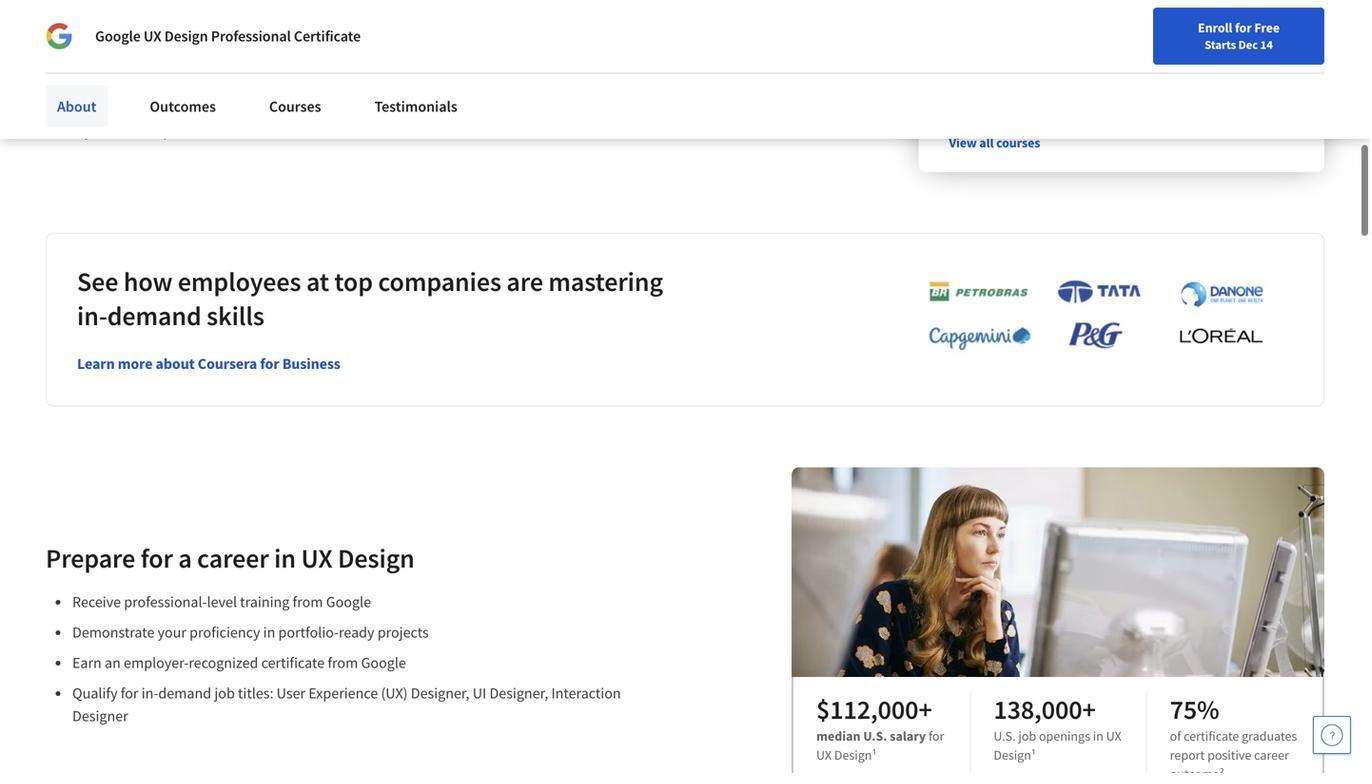Task type: vqa. For each thing, say whether or not it's contained in the screenshot.
Google
yes



Task type: locate. For each thing, give the bounding box(es) containing it.
0 vertical spatial job
[[214, 684, 235, 703]]

show notifications image
[[1149, 24, 1172, 47]]

75% of certificate graduates report positive career outcome
[[1170, 693, 1298, 774]]

about
[[156, 355, 195, 374]]

design down 138,000
[[994, 747, 1032, 764]]

designer,
[[411, 684, 470, 703], [490, 684, 549, 703]]

0 vertical spatial in
[[274, 542, 296, 575]]

1 vertical spatial to
[[70, 124, 82, 141]]

for for starts
[[1236, 19, 1252, 36]]

1 vertical spatial google
[[326, 593, 371, 612]]

u.s. down $112,000 at the bottom right of page
[[864, 728, 888, 745]]

1 vertical spatial career
[[1255, 747, 1290, 764]]

1 + from the left
[[919, 693, 933, 727]]

in down training
[[263, 623, 275, 642]]

certificate up positive
[[1184, 728, 1240, 745]]

google
[[95, 27, 141, 46], [326, 593, 371, 612], [361, 654, 406, 673]]

view all courses
[[949, 134, 1041, 152]]

138,000
[[994, 693, 1083, 727]]

design
[[164, 27, 208, 46], [338, 542, 415, 575], [835, 747, 872, 764], [994, 747, 1032, 764]]

outcomes
[[150, 97, 216, 116]]

0 horizontal spatial your
[[85, 124, 110, 141]]

google up (ux)
[[361, 654, 406, 673]]

for up dec
[[1236, 19, 1252, 36]]

testimonials
[[375, 97, 458, 116]]

¹ down $112,000 + median u.s. salary
[[872, 747, 877, 764]]

for inside qualify for in-demand job titles: user experience (ux) designer, ui designer, interaction designer
[[121, 684, 138, 703]]

+
[[919, 693, 933, 727], [1083, 693, 1096, 727]]

$112,000 + median u.s. salary
[[817, 693, 933, 745]]

1 ¹ from the left
[[872, 747, 877, 764]]

0 horizontal spatial career
[[197, 542, 269, 575]]

design up ready
[[338, 542, 415, 575]]

1 horizontal spatial career
[[1255, 747, 1290, 764]]

1 u.s. from the left
[[864, 728, 888, 745]]

1 vertical spatial job
[[1019, 728, 1037, 745]]

certificate
[[114, 94, 179, 113], [261, 654, 325, 673], [1184, 728, 1240, 745]]

+ inside $112,000 + median u.s. salary
[[919, 693, 933, 727]]

job down 138,000
[[1019, 728, 1037, 745]]

+ for 138,000
[[1083, 693, 1096, 727]]

in-
[[77, 300, 107, 333], [142, 684, 158, 703]]

to for know
[[105, 20, 122, 44]]

ux up outcomes link
[[144, 27, 162, 46]]

add
[[46, 124, 68, 141]]

demand inside qualify for in-demand job titles: user experience (ux) designer, ui designer, interaction designer
[[158, 684, 211, 703]]

companies
[[378, 265, 502, 299]]

1 horizontal spatial designer,
[[490, 684, 549, 703]]

ux inside for ux design
[[817, 747, 832, 764]]

0 horizontal spatial job
[[214, 684, 235, 703]]

2 ¹ from the left
[[1032, 747, 1037, 764]]

how
[[124, 265, 173, 299]]

earn left degree
[[949, 54, 987, 78]]

from up portfolio- at bottom
[[293, 593, 323, 612]]

0 vertical spatial in-
[[77, 300, 107, 333]]

demand down employer-
[[158, 684, 211, 703]]

+ inside 138,000 + u.s. job openings in ux design
[[1083, 693, 1096, 727]]

1 vertical spatial in-
[[142, 684, 158, 703]]

an
[[105, 654, 121, 673]]

from
[[293, 593, 323, 612], [328, 654, 358, 673]]

0 horizontal spatial from
[[293, 593, 323, 612]]

career
[[197, 542, 269, 575], [1255, 747, 1290, 764]]

interaction
[[552, 684, 621, 703]]

job
[[214, 684, 235, 703], [1019, 728, 1037, 745]]

0 horizontal spatial +
[[919, 693, 933, 727]]

certificate inside 75% of certificate graduates report positive career outcome
[[1184, 728, 1240, 745]]

at
[[306, 265, 329, 299]]

positive
[[1208, 747, 1252, 764]]

for
[[1236, 19, 1252, 36], [260, 355, 279, 374], [141, 542, 173, 575], [121, 684, 138, 703], [929, 728, 945, 745]]

2 vertical spatial in
[[1093, 728, 1104, 745]]

u.s. down 138,000
[[994, 728, 1016, 745]]

to
[[105, 20, 122, 44], [70, 124, 82, 141]]

for right salary
[[929, 728, 945, 745]]

+ up salary
[[919, 693, 933, 727]]

job inside qualify for in-demand job titles: user experience (ux) designer, ui designer, interaction designer
[[214, 684, 235, 703]]

1 vertical spatial demand
[[158, 684, 211, 703]]

in
[[274, 542, 296, 575], [263, 623, 275, 642], [1093, 728, 1104, 745]]

qualify
[[72, 684, 118, 703]]

all
[[980, 134, 994, 152]]

coursera enterprise logos image
[[900, 279, 1281, 361]]

0 vertical spatial earn
[[949, 54, 987, 78]]

mastering
[[549, 265, 663, 299]]

$112,000
[[817, 693, 919, 727]]

1 horizontal spatial +
[[1083, 693, 1096, 727]]

google up ready
[[326, 593, 371, 612]]

shareable
[[46, 94, 111, 113]]

1 vertical spatial your
[[158, 623, 186, 642]]

in up training
[[274, 542, 296, 575]]

earn
[[949, 54, 987, 78], [72, 654, 102, 673]]

openings
[[1039, 728, 1091, 745]]

1 horizontal spatial in-
[[142, 684, 158, 703]]

a
[[178, 542, 192, 575]]

design inside 138,000 + u.s. job openings in ux design
[[994, 747, 1032, 764]]

professional-
[[124, 593, 207, 612]]

experience
[[309, 684, 378, 703]]

career up level
[[197, 542, 269, 575]]

know
[[125, 20, 170, 44]]

+ up openings
[[1083, 693, 1096, 727]]

from up experience
[[328, 654, 358, 673]]

your down shareable certificate
[[85, 124, 110, 141]]

of
[[1170, 728, 1182, 745]]

for right qualify
[[121, 684, 138, 703]]

demand down how
[[107, 300, 201, 333]]

ui
[[473, 684, 487, 703]]

0 horizontal spatial to
[[70, 124, 82, 141]]

salary
[[890, 728, 926, 745]]

user
[[277, 684, 306, 703]]

1 horizontal spatial to
[[105, 20, 122, 44]]

qualify for in-demand job titles: user experience (ux) designer, ui designer, interaction designer
[[72, 684, 621, 726]]

2 u.s. from the left
[[994, 728, 1016, 745]]

about
[[57, 97, 97, 116]]

0 vertical spatial from
[[293, 593, 323, 612]]

are
[[507, 265, 543, 299]]

u.s.
[[864, 728, 888, 745], [994, 728, 1016, 745]]

¹
[[872, 747, 877, 764], [1032, 747, 1037, 764]]

for for career
[[141, 542, 173, 575]]

ux right openings
[[1107, 728, 1122, 745]]

1 horizontal spatial from
[[328, 654, 358, 673]]

earn left 'an'
[[72, 654, 102, 673]]

2 vertical spatial google
[[361, 654, 406, 673]]

1 horizontal spatial certificate
[[261, 654, 325, 673]]

in- down see
[[77, 300, 107, 333]]

titles:
[[238, 684, 274, 703]]

details to know
[[46, 20, 170, 44]]

courses
[[269, 97, 321, 116]]

2 vertical spatial certificate
[[1184, 728, 1240, 745]]

demand
[[107, 300, 201, 333], [158, 684, 211, 703]]

¹ down 138,000
[[1032, 747, 1037, 764]]

report
[[1170, 747, 1205, 764]]

in right openings
[[1093, 728, 1104, 745]]

for inside enroll for free starts dec 14
[[1236, 19, 1252, 36]]

1 horizontal spatial ¹
[[1032, 747, 1037, 764]]

0 vertical spatial google
[[95, 27, 141, 46]]

None search field
[[271, 12, 585, 50]]

0 vertical spatial demand
[[107, 300, 201, 333]]

for ux design
[[817, 728, 945, 764]]

1 horizontal spatial job
[[1019, 728, 1037, 745]]

0 horizontal spatial in-
[[77, 300, 107, 333]]

0 horizontal spatial designer,
[[411, 684, 470, 703]]

1 vertical spatial certificate
[[261, 654, 325, 673]]

0 vertical spatial to
[[105, 20, 122, 44]]

design down median
[[835, 747, 872, 764]]

2 designer, from the left
[[490, 684, 549, 703]]

1 vertical spatial earn
[[72, 654, 102, 673]]

2 + from the left
[[1083, 693, 1096, 727]]

0 horizontal spatial ¹
[[872, 747, 877, 764]]

1 horizontal spatial u.s.
[[994, 728, 1016, 745]]

certificate up the linkedin at the top
[[114, 94, 179, 113]]

0 horizontal spatial u.s.
[[864, 728, 888, 745]]

your down professional-
[[158, 623, 186, 642]]

career down 'graduates'
[[1255, 747, 1290, 764]]

job down recognized at the left bottom of the page
[[214, 684, 235, 703]]

certificate up user
[[261, 654, 325, 673]]

designer, left ui
[[411, 684, 470, 703]]

to right add
[[70, 124, 82, 141]]

0 vertical spatial certificate
[[114, 94, 179, 113]]

1 horizontal spatial earn
[[949, 54, 987, 78]]

prepare
[[46, 542, 135, 575]]

shareable certificate
[[46, 94, 179, 113]]

(ux)
[[381, 684, 408, 703]]

for inside for ux design
[[929, 728, 945, 745]]

2 horizontal spatial certificate
[[1184, 728, 1240, 745]]

free
[[1255, 19, 1280, 36]]

details
[[46, 20, 101, 44]]

ux down median
[[817, 747, 832, 764]]

coursera image
[[23, 15, 144, 46]]

u.s. inside 138,000 + u.s. job openings in ux design
[[994, 728, 1016, 745]]

0 horizontal spatial earn
[[72, 654, 102, 673]]

google ux design professional certificate
[[95, 27, 361, 46]]

ux
[[144, 27, 162, 46], [301, 542, 333, 575], [1107, 728, 1122, 745], [817, 747, 832, 764]]

designer, right ui
[[490, 684, 549, 703]]

menu item
[[1007, 19, 1129, 81]]

in- down employer-
[[142, 684, 158, 703]]

outcomes link
[[138, 86, 227, 128]]

to left know
[[105, 20, 122, 44]]

demand inside see how employees at top companies are mastering in-demand skills
[[107, 300, 201, 333]]

projects
[[378, 623, 429, 642]]

1 horizontal spatial your
[[158, 623, 186, 642]]

receive
[[72, 593, 121, 612]]

for left "a"
[[141, 542, 173, 575]]

designer
[[72, 707, 128, 726]]

google right google icon
[[95, 27, 141, 46]]



Task type: describe. For each thing, give the bounding box(es) containing it.
employer-
[[124, 654, 189, 673]]

dec
[[1239, 37, 1258, 52]]

14
[[1261, 37, 1274, 52]]

credit
[[1050, 54, 1097, 78]]

1 vertical spatial from
[[328, 654, 358, 673]]

demonstrate your proficiency in portfolio-ready projects
[[72, 623, 429, 642]]

¹ for $112,000
[[872, 747, 877, 764]]

courses link
[[258, 86, 333, 128]]

138,000 + u.s. job openings in ux design
[[994, 693, 1122, 764]]

learn
[[77, 355, 115, 374]]

in inside 138,000 + u.s. job openings in ux design
[[1093, 728, 1104, 745]]

ux inside 138,000 + u.s. job openings in ux design
[[1107, 728, 1122, 745]]

+ for $112,000
[[919, 693, 933, 727]]

level
[[207, 593, 237, 612]]

median
[[817, 728, 861, 745]]

career inside 75% of certificate graduates report positive career outcome
[[1255, 747, 1290, 764]]

0 horizontal spatial certificate
[[114, 94, 179, 113]]

profile
[[163, 124, 200, 141]]

see
[[77, 265, 118, 299]]

add to your linkedin profile
[[46, 124, 200, 141]]

enroll
[[1198, 19, 1233, 36]]

1 designer, from the left
[[411, 684, 470, 703]]

75%
[[1170, 693, 1220, 727]]

earn an employer-recognized certificate from google
[[72, 654, 406, 673]]

earn degree credit
[[949, 54, 1097, 78]]

top
[[334, 265, 373, 299]]

see how employees at top companies are mastering in-demand skills
[[77, 265, 663, 333]]

outcome
[[1170, 766, 1220, 774]]

1 vertical spatial in
[[263, 623, 275, 642]]

coursera
[[198, 355, 257, 374]]

design inside for ux design
[[835, 747, 872, 764]]

proficiency
[[190, 623, 260, 642]]

degree
[[990, 54, 1046, 78]]

design left professional
[[164, 27, 208, 46]]

about link
[[46, 86, 108, 128]]

¹ for 138,000
[[1032, 747, 1037, 764]]

learn more about coursera for business link
[[77, 355, 341, 374]]

employees
[[178, 265, 301, 299]]

graduates
[[1242, 728, 1298, 745]]

view
[[949, 134, 977, 152]]

earn for earn an employer-recognized certificate from google
[[72, 654, 102, 673]]

0 vertical spatial your
[[85, 124, 110, 141]]

u.s. inside $112,000 + median u.s. salary
[[864, 728, 888, 745]]

for for demand
[[121, 684, 138, 703]]

professional
[[211, 27, 291, 46]]

in- inside qualify for in-demand job titles: user experience (ux) designer, ui designer, interaction designer
[[142, 684, 158, 703]]

view all courses link
[[949, 134, 1041, 152]]

0 vertical spatial career
[[197, 542, 269, 575]]

skills
[[207, 300, 264, 333]]

demonstrate
[[72, 623, 155, 642]]

more
[[118, 355, 153, 374]]

job inside 138,000 + u.s. job openings in ux design
[[1019, 728, 1037, 745]]

recognized
[[189, 654, 258, 673]]

learn more about coursera for business
[[77, 355, 341, 374]]

ux up portfolio- at bottom
[[301, 542, 333, 575]]

courses
[[997, 134, 1041, 152]]

for left business
[[260, 355, 279, 374]]

certificate
[[294, 27, 361, 46]]

business
[[282, 355, 341, 374]]

in- inside see how employees at top companies are mastering in-demand skills
[[77, 300, 107, 333]]

prepare for a career in ux design
[[46, 542, 415, 575]]

google image
[[46, 23, 72, 49]]

help center image
[[1321, 724, 1344, 747]]

to for your
[[70, 124, 82, 141]]

portfolio-
[[278, 623, 339, 642]]

linkedin
[[113, 124, 161, 141]]

earn for earn degree credit
[[949, 54, 987, 78]]

enroll for free starts dec 14
[[1198, 19, 1280, 52]]

receive professional-level training from google
[[72, 593, 371, 612]]

testimonials link
[[363, 86, 469, 128]]

starts
[[1205, 37, 1237, 52]]

ready
[[339, 623, 375, 642]]

training
[[240, 593, 290, 612]]



